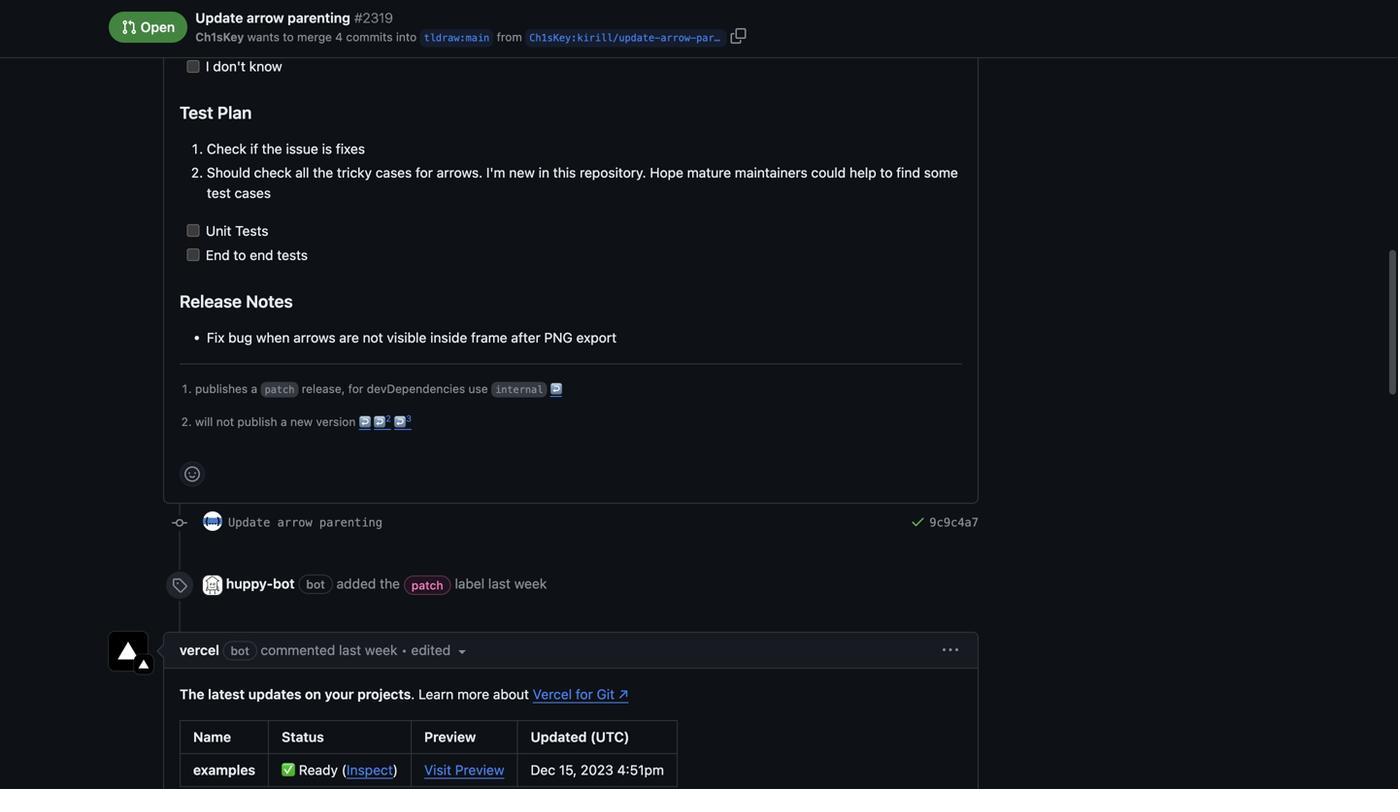 Task type: vqa. For each thing, say whether or not it's contained in the screenshot.
the bottom dependencies
no



Task type: describe. For each thing, give the bounding box(es) containing it.
learn
[[419, 687, 454, 703]]

@vercel image
[[109, 632, 148, 671]]

huppy-bot
[[226, 576, 295, 592]]

bug
[[228, 330, 253, 346]]

release
[[180, 292, 242, 311]]

changes
[[354, 34, 408, 50]]

fixes
[[336, 141, 365, 157]]

open
[[137, 19, 175, 35]]

arrow for update arrow parenting
[[277, 516, 313, 530]]

✅
[[282, 763, 295, 779]]

bot added   the patch
[[306, 576, 444, 592]]

hope
[[650, 165, 684, 181]]

1 vertical spatial update arrow parenting link
[[228, 516, 383, 530]]

frame
[[471, 330, 508, 346]]

parenting for update arrow parenting #2319
[[288, 10, 351, 26]]

1 vertical spatial for
[[348, 382, 364, 396]]

main
[[466, 32, 490, 44]]

0 horizontal spatial ch1skey
[[195, 30, 244, 44]]

export
[[577, 330, 617, 346]]

15,
[[559, 763, 577, 779]]

update for update arrow parenting #2319
[[195, 10, 243, 26]]

could
[[812, 165, 846, 181]]

patch inside bot added   the patch
[[412, 579, 444, 592]]

@ch1skey image
[[203, 512, 222, 531]]

publishes
[[195, 382, 248, 396]]

vercel for git ↗︎ link
[[533, 687, 629, 703]]

the right all
[[313, 165, 333, 181]]

unit tests
[[202, 223, 269, 239]]

your
[[325, 687, 354, 703]]

1 vertical spatial tests
[[277, 247, 308, 263]]

are
[[339, 330, 359, 346]]

3 / 3 checks ok image
[[911, 514, 926, 530]]

label
[[455, 576, 485, 592]]

)
[[393, 763, 398, 779]]

if
[[250, 141, 258, 157]]

visible
[[387, 330, 427, 346]]

parenting for update arrow parenting
[[320, 516, 383, 530]]

projects
[[358, 687, 411, 703]]

edited button
[[411, 641, 470, 661]]

from
[[497, 30, 523, 44]]

updated
[[531, 730, 587, 746]]

publish
[[238, 415, 277, 429]]

arrow-
[[661, 32, 697, 44]]

edited
[[411, 643, 455, 659]]

ch1skey inside "ch1skey wants to merge 4 commits into tldraw : main from ch1skey : kirill/update-arrow-parenting"
[[530, 32, 571, 44]]

check
[[207, 141, 247, 157]]

all
[[295, 165, 309, 181]]

any
[[290, 34, 314, 50]]

plan
[[218, 103, 252, 123]]

fix
[[207, 330, 225, 346]]

into
[[396, 30, 417, 44]]

the inside the internal — any other changes that don't affect the published package 2
[[516, 34, 537, 50]]

only
[[433, 10, 459, 26]]

update for update arrow parenting
[[228, 516, 270, 530]]

kirill/update-
[[577, 32, 661, 44]]

patch link
[[404, 576, 451, 595]]

i don't know
[[202, 58, 282, 75]]

3
[[406, 414, 412, 424]]

✅ ready ( inspect )
[[282, 763, 398, 779]]

check
[[254, 165, 292, 181]]

bot for bot added   the patch
[[306, 578, 325, 592]]

added
[[337, 576, 376, 592]]

mature
[[688, 165, 732, 181]]

issue
[[286, 141, 318, 157]]

↩ down 'png' on the left
[[551, 382, 562, 396]]

some
[[925, 165, 959, 181]]

label last week
[[455, 576, 547, 592]]

to left end
[[234, 247, 246, 263]]

ready
[[299, 763, 338, 779]]

0 vertical spatial update arrow parenting link
[[195, 8, 351, 28]]

inspect link
[[347, 763, 393, 779]]

arrows.
[[437, 165, 483, 181]]

4
[[335, 30, 343, 44]]

version
[[316, 415, 356, 429]]

the right if
[[262, 141, 282, 157]]

1 vertical spatial preview
[[455, 763, 505, 779]]

tests inside tests — changes to any test code only
[[211, 12, 245, 26]]

internal — any other changes that don't affect the published package 2
[[211, 32, 669, 50]]

after
[[511, 330, 541, 346]]

week for commented last week
[[365, 643, 398, 659]]

copy image
[[731, 28, 746, 44]]

update arrow parenting #2319
[[195, 10, 393, 26]]

test
[[180, 103, 213, 123]]

tests — changes to any test code only
[[211, 10, 459, 26]]

0 horizontal spatial last week link
[[339, 643, 398, 659]]

in
[[539, 165, 550, 181]]

triangle down image
[[455, 644, 470, 660]]

2 : from the left
[[571, 32, 577, 44]]

huppy-bot link
[[226, 576, 295, 592]]

check if the issue is fixes should check all the tricky cases for arrows. i'm new in this repository. hope mature maintainers could help to find some test cases
[[207, 141, 959, 201]]

changes
[[269, 10, 324, 26]]

status
[[282, 730, 324, 746]]

updates
[[248, 687, 302, 703]]

this
[[554, 165, 576, 181]]

end
[[206, 247, 230, 263]]

add or remove reactions element
[[180, 462, 205, 487]]

is
[[322, 141, 332, 157]]

1 horizontal spatial last week link
[[489, 576, 547, 592]]

code
[[398, 10, 429, 26]]



Task type: locate. For each thing, give the bounding box(es) containing it.
cases down check
[[235, 185, 271, 201]]

0 horizontal spatial new
[[290, 415, 313, 429]]

patch inside publishes a patch release, for devdependencies use internal ↩
[[265, 384, 295, 396]]

test up commits
[[370, 10, 394, 26]]

2 right the package
[[662, 32, 669, 44]]

1 vertical spatial not
[[216, 415, 234, 429]]

ch1skey right from
[[530, 32, 571, 44]]

.
[[411, 687, 415, 703]]

1 vertical spatial internal
[[496, 384, 543, 396]]

bot left added
[[306, 578, 325, 592]]

visit preview link
[[424, 763, 505, 779]]

ch1skey up i
[[195, 30, 244, 44]]

0 vertical spatial not
[[363, 330, 383, 346]]

1 horizontal spatial :
[[571, 32, 577, 44]]

— up the wants
[[254, 10, 265, 26]]

week
[[515, 576, 547, 592], [365, 643, 398, 659]]

png
[[545, 330, 573, 346]]

1 horizontal spatial ch1skey
[[530, 32, 571, 44]]

table containing name
[[180, 721, 678, 788]]

new left version
[[290, 415, 313, 429]]

not right the are
[[363, 330, 383, 346]]

1 horizontal spatial ↩ link
[[551, 382, 562, 396]]

tests
[[211, 12, 245, 26], [277, 247, 308, 263]]

ch1skey wants to merge 4 commits into tldraw : main from ch1skey : kirill/update-arrow-parenting
[[195, 30, 750, 44]]

for left arrows.
[[416, 165, 433, 181]]

tests up ch1skey link
[[211, 12, 245, 26]]

0 vertical spatial internal
[[211, 37, 266, 50]]

0 horizontal spatial 2
[[386, 414, 391, 424]]

1 horizontal spatial not
[[363, 330, 383, 346]]

visit
[[424, 763, 452, 779]]

internal
[[211, 37, 266, 50], [496, 384, 543, 396]]

0 vertical spatial new
[[509, 165, 535, 181]]

1 horizontal spatial new
[[509, 165, 535, 181]]

inside
[[431, 330, 468, 346]]

update arrow parenting
[[228, 516, 383, 530]]

0 vertical spatial update
[[195, 10, 243, 26]]

will not publish a new version ↩ ↩ 2 ↩ 3
[[195, 414, 412, 429]]

1 vertical spatial test
[[207, 185, 231, 201]]

— left any
[[275, 34, 286, 50]]

1 vertical spatial last
[[339, 643, 361, 659]]

latest
[[208, 687, 245, 703]]

0 horizontal spatial last
[[339, 643, 361, 659]]

1 horizontal spatial last
[[489, 576, 511, 592]]

arrow for update arrow parenting #2319
[[247, 10, 284, 26]]

1 vertical spatial week
[[365, 643, 398, 659]]

tests right end
[[277, 247, 308, 263]]

↩ left the 3
[[374, 415, 386, 429]]

to up 4
[[328, 10, 341, 26]]

1 horizontal spatial week
[[515, 576, 547, 592]]

1 vertical spatial parenting
[[697, 32, 750, 44]]

internal up i don't know
[[211, 37, 266, 50]]

2 inside the internal — any other changes that don't affect the published package 2
[[662, 32, 669, 44]]

2 inside will not publish a new version ↩ ↩ 2 ↩ 3
[[386, 414, 391, 424]]

0 horizontal spatial tests
[[211, 12, 245, 26]]

know
[[249, 58, 282, 75]]

tldraw
[[424, 32, 460, 44]]

last for label
[[489, 576, 511, 592]]

None checkbox
[[187, 60, 200, 73], [187, 249, 200, 261], [187, 60, 200, 73], [187, 249, 200, 261]]

↩ link
[[551, 382, 562, 396], [359, 415, 371, 429]]

— for any
[[275, 34, 286, 50]]

that
[[411, 34, 436, 50]]

0 vertical spatial last week link
[[489, 576, 547, 592]]

update
[[195, 10, 243, 26], [228, 516, 270, 530]]

internal right use at the left of the page
[[496, 384, 543, 396]]

1 vertical spatial don't
[[213, 58, 246, 75]]

vercel
[[180, 643, 219, 659]]

the inside bot added   the patch
[[380, 576, 400, 592]]

— for changes
[[254, 10, 265, 26]]

maintainers
[[735, 165, 808, 181]]

arrow up huppy-bot
[[277, 516, 313, 530]]

↩ down devdependencies
[[395, 415, 406, 429]]

vercel
[[533, 687, 572, 703]]

parenting up merge
[[288, 10, 351, 26]]

for left git
[[576, 687, 593, 703]]

add or remove reactions image
[[185, 467, 200, 482]]

show options image
[[943, 643, 959, 659]]

vercel image
[[134, 655, 153, 675]]

2 horizontal spatial bot
[[306, 578, 325, 592]]

1 vertical spatial update
[[228, 516, 270, 530]]

for right release,
[[348, 382, 364, 396]]

0 horizontal spatial patch
[[265, 384, 295, 396]]

don't right i
[[213, 58, 246, 75]]

commented
[[261, 643, 335, 659]]

1 horizontal spatial don't
[[440, 34, 472, 50]]

tag image
[[172, 578, 188, 594]]

1 horizontal spatial internal
[[496, 384, 543, 396]]

0 horizontal spatial :
[[460, 32, 466, 44]]

parenting
[[288, 10, 351, 26], [697, 32, 750, 44], [320, 516, 383, 530]]

0 horizontal spatial a
[[251, 382, 258, 396]]

parenting right 2 link
[[697, 32, 750, 44]]

0 horizontal spatial bot
[[231, 645, 249, 658]]

1 horizontal spatial 2
[[662, 32, 669, 44]]

1 horizontal spatial tests
[[277, 247, 308, 263]]

0 horizontal spatial week
[[365, 643, 398, 659]]

last
[[489, 576, 511, 592], [339, 643, 361, 659]]

any
[[344, 10, 367, 26]]

1 horizontal spatial —
[[275, 34, 286, 50]]

last week link right "label"
[[489, 576, 547, 592]]

internal inside publishes a patch release, for devdependencies use internal ↩
[[496, 384, 543, 396]]

last right "label"
[[489, 576, 511, 592]]

don't down only
[[440, 34, 472, 50]]

0 vertical spatial a
[[251, 382, 258, 396]]

parenting up added
[[320, 516, 383, 530]]

merge
[[297, 30, 332, 44]]

updated (utc)
[[531, 730, 630, 746]]

week left •
[[365, 643, 398, 659]]

not right will
[[216, 415, 234, 429]]

0 horizontal spatial don't
[[213, 58, 246, 75]]

a right publish
[[281, 415, 287, 429]]

9c9c4a7 link
[[930, 516, 979, 530]]

0 horizontal spatial for
[[348, 382, 364, 396]]

i
[[206, 58, 209, 75]]

bot inside bot added   the patch
[[306, 578, 325, 592]]

9c9c4a7
[[930, 516, 979, 530]]

ch1skey link
[[195, 28, 244, 46]]

0 vertical spatial 2
[[662, 32, 669, 44]]

0 vertical spatial test
[[370, 10, 394, 26]]

examples
[[193, 763, 256, 779]]

huppy-
[[226, 576, 273, 592]]

↩
[[551, 382, 562, 396], [359, 415, 371, 429], [374, 415, 386, 429], [395, 415, 406, 429]]

0 vertical spatial parenting
[[288, 10, 351, 26]]

bot down update arrow parenting in the left bottom of the page
[[273, 576, 295, 592]]

for inside check if the issue is fixes should check all the tricky cases for arrows. i'm new in this repository. hope mature maintainers could help to find some test cases
[[416, 165, 433, 181]]

will
[[195, 415, 213, 429]]

cases right tricky
[[376, 165, 412, 181]]

1 vertical spatial last week link
[[339, 643, 398, 659]]

new inside check if the issue is fixes should check all the tricky cases for arrows. i'm new in this repository. hope mature maintainers could help to find some test cases
[[509, 165, 535, 181]]

update arrow parenting link
[[195, 8, 351, 28], [228, 516, 383, 530]]

1 horizontal spatial for
[[416, 165, 433, 181]]

patch left "label"
[[412, 579, 444, 592]]

update arrow parenting link up the wants
[[195, 8, 351, 28]]

1 vertical spatial a
[[281, 415, 287, 429]]

internal inside the internal — any other changes that don't affect the published package 2
[[211, 37, 266, 50]]

bot right vercel link
[[231, 645, 249, 658]]

0 vertical spatial last
[[489, 576, 511, 592]]

git commit image
[[172, 516, 188, 531]]

not inside will not publish a new version ↩ ↩ 2 ↩ 3
[[216, 415, 234, 429]]

0 horizontal spatial cases
[[235, 185, 271, 201]]

— inside the internal — any other changes that don't affect the published package 2
[[275, 34, 286, 50]]

0 vertical spatial —
[[254, 10, 265, 26]]

0 vertical spatial patch
[[265, 384, 295, 396]]

repository.
[[580, 165, 647, 181]]

when
[[256, 330, 290, 346]]

last for commented
[[339, 643, 361, 659]]

1 horizontal spatial test
[[370, 10, 394, 26]]

4:51pm
[[618, 763, 665, 779]]

↗︎
[[619, 687, 629, 703]]

last up your on the bottom left
[[339, 643, 361, 659]]

the right affect
[[516, 34, 537, 50]]

preview right visit
[[455, 763, 505, 779]]

0 horizontal spatial ↩ link
[[359, 415, 371, 429]]

week for label last week
[[515, 576, 547, 592]]

for
[[416, 165, 433, 181], [348, 382, 364, 396], [576, 687, 593, 703]]

1 horizontal spatial a
[[281, 415, 287, 429]]

1 vertical spatial cases
[[235, 185, 271, 201]]

0 vertical spatial don't
[[440, 34, 472, 50]]

(utc)
[[591, 730, 630, 746]]

to inside check if the issue is fixes should check all the tricky cases for arrows. i'm new in this repository. hope mature maintainers could help to find some test cases
[[881, 165, 893, 181]]

2 vertical spatial parenting
[[320, 516, 383, 530]]

preview
[[424, 730, 476, 746], [455, 763, 505, 779]]

1 : from the left
[[460, 32, 466, 44]]

1 vertical spatial —
[[275, 34, 286, 50]]

don't
[[440, 34, 472, 50], [213, 58, 246, 75]]

1 vertical spatial new
[[290, 415, 313, 429]]

dec
[[531, 763, 556, 779]]

fix bug when arrows are not visible inside frame after png export
[[207, 330, 617, 346]]

test down 'should' at the top of page
[[207, 185, 231, 201]]

affect
[[476, 34, 513, 50]]

bot for bot
[[231, 645, 249, 658]]

wants
[[247, 30, 280, 44]]

0 horizontal spatial not
[[216, 415, 234, 429]]

git
[[597, 687, 615, 703]]

package
[[605, 34, 658, 50]]

patch
[[265, 384, 295, 396], [412, 579, 444, 592]]

week right "label"
[[515, 576, 547, 592]]

test inside check if the issue is fixes should check all the tricky cases for arrows. i'm new in this repository. hope mature maintainers could help to find some test cases
[[207, 185, 231, 201]]

on
[[305, 687, 321, 703]]

1 vertical spatial patch
[[412, 579, 444, 592]]

new inside will not publish a new version ↩ ↩ 2 ↩ 3
[[290, 415, 313, 429]]

2 link
[[658, 32, 673, 44]]

@huppy bot image
[[203, 576, 222, 595]]

the right added
[[380, 576, 400, 592]]

(
[[342, 763, 347, 779]]

0 horizontal spatial —
[[254, 10, 265, 26]]

0 vertical spatial arrow
[[247, 10, 284, 26]]

0 vertical spatial ↩ link
[[551, 382, 562, 396]]

notes
[[246, 292, 293, 311]]

None checkbox
[[187, 11, 200, 24], [187, 36, 200, 48], [187, 225, 200, 237], [187, 11, 200, 24], [187, 36, 200, 48], [187, 225, 200, 237]]

update up ch1skey link
[[195, 10, 243, 26]]

git pull request image
[[121, 20, 137, 35]]

help
[[850, 165, 877, 181]]

table
[[180, 721, 678, 788]]

new left in
[[509, 165, 535, 181]]

0 horizontal spatial internal
[[211, 37, 266, 50]]

↩ link down 'png' on the left
[[551, 382, 562, 396]]

patch up publish
[[265, 384, 295, 396]]

the latest updates on your projects . learn more about vercel for git ↗︎
[[180, 687, 629, 703]]

last week link
[[489, 576, 547, 592], [339, 643, 398, 659]]

to left find
[[881, 165, 893, 181]]

tests
[[235, 223, 269, 239]]

to
[[328, 10, 341, 26], [283, 30, 294, 44], [881, 165, 893, 181], [234, 247, 246, 263]]

other
[[317, 34, 351, 50]]

to down update arrow parenting #2319
[[283, 30, 294, 44]]

0 horizontal spatial test
[[207, 185, 231, 201]]

1 horizontal spatial bot
[[273, 576, 295, 592]]

last week link left •
[[339, 643, 398, 659]]

0 vertical spatial tests
[[211, 12, 245, 26]]

0 vertical spatial cases
[[376, 165, 412, 181]]

↩ right version
[[359, 415, 371, 429]]

published
[[540, 34, 602, 50]]

2 vertical spatial for
[[576, 687, 593, 703]]

2 left the 3
[[386, 414, 391, 424]]

don't inside the internal — any other changes that don't affect the published package 2
[[440, 34, 472, 50]]

↩ link right version
[[359, 415, 371, 429]]

1 horizontal spatial patch
[[412, 579, 444, 592]]

release notes
[[180, 292, 293, 311]]

1 vertical spatial ↩ link
[[359, 415, 371, 429]]

1 vertical spatial arrow
[[277, 516, 313, 530]]

parenting inside "ch1skey wants to merge 4 commits into tldraw : main from ch1skey : kirill/update-arrow-parenting"
[[697, 32, 750, 44]]

#2319
[[354, 10, 393, 26]]

a inside will not publish a new version ↩ ↩ 2 ↩ 3
[[281, 415, 287, 429]]

a right publishes
[[251, 382, 258, 396]]

update right @ch1skey icon
[[228, 516, 270, 530]]

dec 15, 2023 4:51pm
[[531, 763, 665, 779]]

0 vertical spatial preview
[[424, 730, 476, 746]]

0 vertical spatial for
[[416, 165, 433, 181]]

end to end tests
[[202, 247, 308, 263]]

1 horizontal spatial cases
[[376, 165, 412, 181]]

2 horizontal spatial for
[[576, 687, 593, 703]]

test plan
[[180, 103, 252, 123]]

end
[[250, 247, 273, 263]]

preview up visit
[[424, 730, 476, 746]]

1 vertical spatial 2
[[386, 414, 391, 424]]

arrow up the wants
[[247, 10, 284, 26]]

about
[[493, 687, 529, 703]]

0 vertical spatial week
[[515, 576, 547, 592]]

update arrow parenting link up huppy-bot
[[228, 516, 383, 530]]



